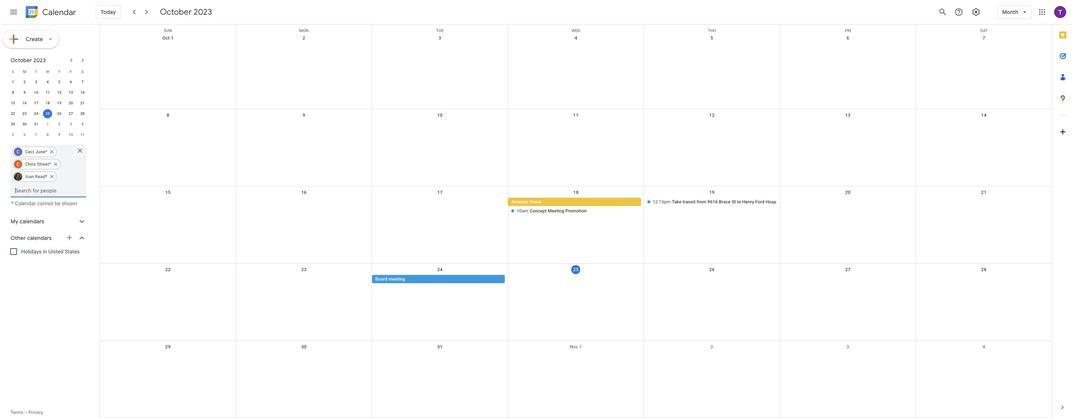 Task type: locate. For each thing, give the bounding box(es) containing it.
1 vertical spatial 2023
[[33, 57, 46, 64]]

* for ceci june, selected option
[[45, 149, 47, 155]]

0 horizontal spatial 14
[[80, 91, 85, 95]]

privacy
[[29, 411, 43, 416]]

terms
[[11, 411, 23, 416]]

hospital
[[766, 200, 783, 205]]

5 for 1
[[58, 80, 60, 84]]

board meeting
[[375, 277, 405, 282]]

row containing sun
[[100, 25, 1052, 33]]

15
[[11, 101, 15, 105], [165, 190, 171, 195]]

31 for nov 1
[[437, 345, 443, 350]]

8 for sun
[[167, 113, 169, 118]]

0 horizontal spatial 7
[[35, 133, 37, 137]]

24
[[34, 112, 38, 116], [437, 268, 443, 273]]

calendar up the 'my calendars'
[[15, 201, 36, 207]]

holidays in united states
[[21, 249, 80, 255]]

30 inside grid
[[301, 345, 307, 350]]

1 horizontal spatial calendar
[[42, 7, 76, 18]]

brace
[[719, 200, 731, 205]]

2 vertical spatial 11
[[80, 133, 85, 137]]

w
[[46, 70, 49, 74]]

0 horizontal spatial 10
[[34, 91, 38, 95]]

1 vertical spatial 13
[[845, 113, 851, 118]]

1 vertical spatial 15
[[165, 190, 171, 195]]

6 for 1
[[70, 80, 72, 84]]

6 down f
[[70, 80, 72, 84]]

6 down 30 element
[[23, 133, 26, 137]]

4
[[575, 35, 577, 41], [47, 80, 49, 84], [81, 122, 84, 126], [983, 345, 985, 350]]

concept
[[530, 209, 547, 214]]

31 for 1
[[34, 122, 38, 126]]

1 horizontal spatial 6
[[70, 80, 72, 84]]

row group
[[7, 77, 88, 140]]

united
[[48, 249, 63, 255]]

7 down "31" element on the top of the page
[[35, 133, 37, 137]]

17 element
[[32, 99, 41, 108]]

0 vertical spatial 30
[[22, 122, 27, 126]]

18
[[46, 101, 50, 105], [573, 190, 579, 195]]

17
[[34, 101, 38, 105], [437, 190, 443, 195]]

1 up '15' element
[[12, 80, 14, 84]]

row containing oct 1
[[100, 32, 1052, 109]]

9
[[23, 91, 26, 95], [303, 113, 305, 118], [58, 133, 60, 137]]

2 vertical spatial 10
[[69, 133, 73, 137]]

29 inside october 2023 grid
[[11, 122, 15, 126]]

10 inside grid
[[437, 113, 443, 118]]

5 for oct 1
[[711, 35, 713, 41]]

grid
[[100, 25, 1052, 419]]

13
[[69, 91, 73, 95], [845, 113, 851, 118]]

0 vertical spatial 2023
[[194, 7, 212, 17]]

1 vertical spatial 30
[[301, 345, 307, 350]]

0 vertical spatial 29
[[11, 122, 15, 126]]

calendar up create
[[42, 7, 76, 18]]

1 horizontal spatial 25
[[573, 268, 579, 273]]

0 vertical spatial 18
[[46, 101, 50, 105]]

14 inside grid
[[981, 113, 987, 118]]

2 horizontal spatial 9
[[303, 113, 305, 118]]

0 horizontal spatial 16
[[22, 101, 27, 105]]

october 2023 up sun
[[160, 7, 212, 17]]

2 vertical spatial 8
[[47, 133, 49, 137]]

24 down the 17 element
[[34, 112, 38, 116]]

t
[[35, 70, 37, 74], [58, 70, 60, 74]]

0 vertical spatial 5
[[711, 35, 713, 41]]

1
[[171, 35, 174, 41], [12, 80, 14, 84], [47, 122, 49, 126], [580, 345, 582, 350]]

7 up 14 element
[[81, 80, 84, 84]]

1 horizontal spatial 20
[[845, 190, 851, 195]]

19 inside row group
[[57, 101, 61, 105]]

calendar inside search box
[[15, 201, 36, 207]]

5
[[711, 35, 713, 41], [58, 80, 60, 84], [12, 133, 14, 137]]

1 vertical spatial 23
[[301, 268, 307, 273]]

1 s from the left
[[12, 70, 14, 74]]

0 horizontal spatial 13
[[69, 91, 73, 95]]

1 vertical spatial 26
[[709, 268, 715, 273]]

calendar
[[42, 7, 76, 18], [15, 201, 36, 207]]

12
[[57, 91, 61, 95], [709, 113, 715, 118]]

0 horizontal spatial 12
[[57, 91, 61, 95]]

november 7 element
[[32, 131, 41, 140]]

0 vertical spatial 22
[[11, 112, 15, 116]]

29
[[11, 122, 15, 126], [165, 345, 171, 350]]

0 horizontal spatial s
[[12, 70, 14, 74]]

25 inside '25, today' element
[[46, 112, 50, 116]]

0 horizontal spatial 8
[[12, 91, 14, 95]]

ford
[[755, 200, 765, 205]]

tab list
[[1053, 25, 1073, 398]]

20 inside grid
[[845, 190, 851, 195]]

11 inside the 11 element
[[46, 91, 50, 95]]

11
[[46, 91, 50, 95], [573, 113, 579, 118], [80, 133, 85, 137]]

0 horizontal spatial 17
[[34, 101, 38, 105]]

0 vertical spatial 31
[[34, 122, 38, 126]]

1 vertical spatial 16
[[301, 190, 307, 195]]

create
[[26, 36, 43, 43]]

* inside the ican read, selected option
[[45, 174, 47, 180]]

0 horizontal spatial 27
[[69, 112, 73, 116]]

calendar heading
[[41, 7, 76, 18]]

31 inside october 2023 grid
[[34, 122, 38, 126]]

0 horizontal spatial calendar
[[15, 201, 36, 207]]

0 horizontal spatial 24
[[34, 112, 38, 116]]

row
[[100, 25, 1052, 33], [100, 32, 1052, 109], [7, 66, 88, 77], [7, 77, 88, 88], [7, 88, 88, 98], [7, 98, 88, 109], [7, 109, 88, 119], [100, 109, 1052, 187], [7, 119, 88, 130], [7, 130, 88, 140], [100, 187, 1052, 264], [100, 264, 1052, 342], [100, 342, 1052, 419]]

2 horizontal spatial 10
[[437, 113, 443, 118]]

31 element
[[32, 120, 41, 129]]

17 inside october 2023 grid
[[34, 101, 38, 105]]

19
[[57, 101, 61, 105], [709, 190, 715, 195]]

1 inside november 1 element
[[47, 122, 49, 126]]

30
[[22, 122, 27, 126], [301, 345, 307, 350]]

1 horizontal spatial 28
[[981, 268, 987, 273]]

0 vertical spatial october 2023
[[160, 7, 212, 17]]

0 vertical spatial 10
[[34, 91, 38, 95]]

0 horizontal spatial 25
[[46, 112, 50, 116]]

15 element
[[8, 99, 17, 108]]

2 horizontal spatial 5
[[711, 35, 713, 41]]

* up chris street, selected option
[[45, 149, 47, 155]]

1 horizontal spatial 19
[[709, 190, 715, 195]]

0 vertical spatial 28
[[80, 112, 85, 116]]

1 horizontal spatial 16
[[301, 190, 307, 195]]

10 inside "10" element
[[34, 91, 38, 95]]

1 vertical spatial 12
[[709, 113, 715, 118]]

0 vertical spatial 11
[[46, 91, 50, 95]]

0 vertical spatial 19
[[57, 101, 61, 105]]

6 down fri
[[847, 35, 849, 41]]

18 up amazon prime button
[[573, 190, 579, 195]]

calendars for other calendars
[[27, 235, 52, 242]]

s
[[12, 70, 14, 74], [81, 70, 84, 74]]

calendars up in
[[27, 235, 52, 242]]

holidays
[[21, 249, 42, 255]]

27 element
[[66, 109, 75, 118]]

31
[[34, 122, 38, 126], [437, 345, 443, 350]]

1 horizontal spatial s
[[81, 70, 84, 74]]

14
[[80, 91, 85, 95], [981, 113, 987, 118]]

other calendars
[[11, 235, 52, 242]]

1 vertical spatial 31
[[437, 345, 443, 350]]

add other calendars image
[[66, 234, 73, 242]]

t left w
[[35, 70, 37, 74]]

meeting
[[389, 277, 405, 282]]

18 down the 11 element
[[46, 101, 50, 105]]

amazon
[[511, 200, 528, 205]]

0 vertical spatial 6
[[847, 35, 849, 41]]

* up search for people text box
[[45, 174, 47, 180]]

26 element
[[55, 109, 64, 118]]

t left f
[[58, 70, 60, 74]]

11 for sun
[[573, 113, 579, 118]]

* down ceci june, selected option
[[49, 162, 51, 167]]

calendars for my calendars
[[20, 219, 44, 225]]

25, today element
[[43, 109, 52, 118]]

thu
[[708, 28, 716, 33]]

24 up board meeting button
[[437, 268, 443, 273]]

0 horizontal spatial october
[[11, 57, 32, 64]]

9 for october 2023
[[23, 91, 26, 95]]

0 vertical spatial 21
[[80, 101, 85, 105]]

0 horizontal spatial 21
[[80, 101, 85, 105]]

27
[[69, 112, 73, 116], [845, 268, 851, 273]]

1 horizontal spatial 18
[[573, 190, 579, 195]]

board meeting button
[[372, 275, 505, 284]]

s right f
[[81, 70, 84, 74]]

november 11 element
[[78, 131, 87, 140]]

14 element
[[78, 88, 87, 97]]

2 vertical spatial 6
[[23, 133, 26, 137]]

23
[[22, 112, 27, 116], [301, 268, 307, 273]]

2 horizontal spatial 6
[[847, 35, 849, 41]]

chris street, selected option
[[12, 159, 61, 171]]

1 vertical spatial calendars
[[27, 235, 52, 242]]

22
[[11, 112, 15, 116], [165, 268, 171, 273]]

1 horizontal spatial october
[[160, 7, 192, 17]]

1 vertical spatial 8
[[167, 113, 169, 118]]

3
[[439, 35, 441, 41], [35, 80, 37, 84], [70, 122, 72, 126], [847, 345, 849, 350]]

november 1 element
[[43, 120, 52, 129]]

1 horizontal spatial 12
[[709, 113, 715, 118]]

1 vertical spatial 18
[[573, 190, 579, 195]]

promotion
[[566, 209, 587, 214]]

month
[[1002, 9, 1019, 15]]

1 horizontal spatial 23
[[301, 268, 307, 273]]

st
[[732, 200, 736, 205]]

cell
[[236, 198, 372, 216], [372, 198, 508, 216], [508, 198, 644, 216], [780, 198, 916, 216], [100, 275, 236, 285], [236, 275, 372, 285], [508, 275, 644, 285], [644, 275, 780, 285], [780, 275, 916, 285]]

0 vertical spatial 27
[[69, 112, 73, 116]]

1 horizontal spatial 27
[[845, 268, 851, 273]]

in
[[43, 249, 47, 255]]

1 horizontal spatial 11
[[80, 133, 85, 137]]

11 inside grid
[[573, 113, 579, 118]]

1 horizontal spatial 7
[[81, 80, 84, 84]]

m
[[23, 70, 26, 74]]

0 horizontal spatial 11
[[46, 91, 50, 95]]

grid containing oct 1
[[100, 25, 1052, 419]]

s left m
[[12, 70, 14, 74]]

1 vertical spatial 17
[[437, 190, 443, 195]]

0 vertical spatial 26
[[57, 112, 61, 116]]

cannot
[[37, 201, 53, 207]]

october 2023 up m
[[11, 57, 46, 64]]

25
[[46, 112, 50, 116], [573, 268, 579, 273]]

oct
[[162, 35, 170, 41]]

14 for october 2023
[[80, 91, 85, 95]]

2023
[[194, 7, 212, 17], [33, 57, 46, 64]]

5 inside grid
[[711, 35, 713, 41]]

19 up "9616"
[[709, 190, 715, 195]]

2 vertical spatial 5
[[12, 133, 14, 137]]

10 inside november 10 element
[[69, 133, 73, 137]]

19 element
[[55, 99, 64, 108]]

0 horizontal spatial 19
[[57, 101, 61, 105]]

10
[[34, 91, 38, 95], [437, 113, 443, 118], [69, 133, 73, 137]]

0 horizontal spatial 23
[[22, 112, 27, 116]]

create button
[[3, 30, 59, 48]]

1 vertical spatial october 2023
[[11, 57, 46, 64]]

20 inside row group
[[69, 101, 73, 105]]

1 right oct
[[171, 35, 174, 41]]

23 inside row group
[[22, 112, 27, 116]]

21
[[80, 101, 85, 105], [981, 190, 987, 195]]

0 vertical spatial 15
[[11, 101, 15, 105]]

october up sun
[[160, 7, 192, 17]]

19 down the 12 element
[[57, 101, 61, 105]]

main drawer image
[[9, 8, 18, 17]]

1 horizontal spatial 5
[[58, 80, 60, 84]]

*
[[45, 149, 47, 155], [49, 162, 51, 167], [45, 174, 47, 180], [11, 201, 14, 207]]

0 vertical spatial 24
[[34, 112, 38, 116]]

october up m
[[11, 57, 32, 64]]

meeting
[[548, 209, 564, 214]]

7
[[983, 35, 985, 41], [81, 80, 84, 84], [35, 133, 37, 137]]

26
[[57, 112, 61, 116], [709, 268, 715, 273]]

november 2 element
[[55, 120, 64, 129]]

1 vertical spatial october
[[11, 57, 32, 64]]

calendars up other calendars
[[20, 219, 44, 225]]

7 down sat
[[983, 35, 985, 41]]

12 for october 2023
[[57, 91, 61, 95]]

5 up the 12 element
[[58, 80, 60, 84]]

0 vertical spatial 20
[[69, 101, 73, 105]]

from
[[697, 200, 706, 205]]

0 horizontal spatial 28
[[80, 112, 85, 116]]

6
[[847, 35, 849, 41], [70, 80, 72, 84], [23, 133, 26, 137]]

november 10 element
[[66, 131, 75, 140]]

1 horizontal spatial 13
[[845, 113, 851, 118]]

october
[[160, 7, 192, 17], [11, 57, 32, 64]]

1 vertical spatial 9
[[303, 113, 305, 118]]

11 for october 2023
[[46, 91, 50, 95]]

1 vertical spatial 7
[[81, 80, 84, 84]]

* inside ceci june, selected option
[[45, 149, 47, 155]]

5 down thu
[[711, 35, 713, 41]]

1 vertical spatial 24
[[437, 268, 443, 273]]

8
[[12, 91, 14, 95], [167, 113, 169, 118], [47, 133, 49, 137]]

calendars
[[20, 219, 44, 225], [27, 235, 52, 242]]

2
[[303, 35, 305, 41], [23, 80, 26, 84], [58, 122, 60, 126], [711, 345, 713, 350]]

* for chris street, selected option
[[49, 162, 51, 167]]

henry
[[742, 200, 754, 205]]

16 inside grid
[[301, 190, 307, 195]]

today
[[101, 9, 116, 15]]

1 vertical spatial 19
[[709, 190, 715, 195]]

0 vertical spatial 8
[[12, 91, 14, 95]]

1 down '25, today' element
[[47, 122, 49, 126]]

5 down 29 element
[[12, 133, 14, 137]]

10 element
[[32, 88, 41, 97]]

16
[[22, 101, 27, 105], [301, 190, 307, 195]]

nov
[[570, 345, 578, 350]]

2 s from the left
[[81, 70, 84, 74]]

28 inside row group
[[80, 112, 85, 116]]

* inside chris street, selected option
[[49, 162, 51, 167]]

0 horizontal spatial 20
[[69, 101, 73, 105]]

1 vertical spatial 14
[[981, 113, 987, 118]]

1 vertical spatial 28
[[981, 268, 987, 273]]

1 vertical spatial 5
[[58, 80, 60, 84]]

other
[[11, 235, 26, 242]]

october 2023
[[160, 7, 212, 17], [11, 57, 46, 64]]

0 horizontal spatial 15
[[11, 101, 15, 105]]

23 inside grid
[[301, 268, 307, 273]]

0 horizontal spatial 26
[[57, 112, 61, 116]]

0 horizontal spatial t
[[35, 70, 37, 74]]

13 inside october 2023 grid
[[69, 91, 73, 95]]

* up my
[[11, 201, 14, 207]]

30 inside row group
[[22, 122, 27, 126]]

13 for sun
[[845, 113, 851, 118]]

None search field
[[0, 142, 94, 207]]

november 4 element
[[78, 120, 87, 129]]

28
[[80, 112, 85, 116], [981, 268, 987, 273]]

1 vertical spatial calendar
[[15, 201, 36, 207]]

29 element
[[8, 120, 17, 129]]

1 t from the left
[[35, 70, 37, 74]]

14 inside row group
[[80, 91, 85, 95]]

1 vertical spatial 10
[[437, 113, 443, 118]]

1 horizontal spatial 29
[[165, 345, 171, 350]]

12 inside october 2023 grid
[[57, 91, 61, 95]]

28 element
[[78, 109, 87, 118]]



Task type: vqa. For each thing, say whether or not it's contained in the screenshot.


Task type: describe. For each thing, give the bounding box(es) containing it.
1 horizontal spatial october 2023
[[160, 7, 212, 17]]

fri
[[845, 28, 851, 33]]

16 element
[[20, 99, 29, 108]]

selected people list box
[[11, 145, 74, 184]]

11 element
[[43, 88, 52, 97]]

sat
[[981, 28, 988, 33]]

transit
[[683, 200, 696, 205]]

today button
[[96, 3, 121, 21]]

25 cell
[[42, 109, 54, 119]]

row containing s
[[7, 66, 88, 77]]

f
[[70, 70, 72, 74]]

12 element
[[55, 88, 64, 97]]

1 horizontal spatial 17
[[437, 190, 443, 195]]

2 t from the left
[[58, 70, 60, 74]]

12:13pm take transit from 9616 brace st to henry ford hospital
[[653, 200, 783, 205]]

mon
[[299, 28, 309, 33]]

0 horizontal spatial october 2023
[[11, 57, 46, 64]]

take
[[672, 200, 682, 205]]

14 for sun
[[981, 113, 987, 118]]

12 for sun
[[709, 113, 715, 118]]

ican read, selected option
[[12, 171, 57, 183]]

1 vertical spatial 22
[[165, 268, 171, 273]]

30 for 1
[[22, 122, 27, 126]]

6 for oct 1
[[847, 35, 849, 41]]

30 for nov 1
[[301, 345, 307, 350]]

18 element
[[43, 99, 52, 108]]

1 horizontal spatial 8
[[47, 133, 49, 137]]

none search field containing * calendar cannot be shown
[[0, 142, 94, 207]]

24 inside october 2023 grid
[[34, 112, 38, 116]]

amazon prime
[[511, 200, 541, 205]]

november 6 element
[[20, 131, 29, 140]]

1 right nov in the bottom right of the page
[[580, 345, 582, 350]]

to
[[737, 200, 741, 205]]

23 element
[[20, 109, 29, 118]]

calendar element
[[24, 5, 76, 21]]

tue
[[436, 28, 444, 33]]

11 inside the november 11 element
[[80, 133, 85, 137]]

10 for sun
[[437, 113, 443, 118]]

13 for october 2023
[[69, 91, 73, 95]]

1 horizontal spatial 9
[[58, 133, 60, 137]]

7 for oct 1
[[983, 35, 985, 41]]

settings menu image
[[972, 8, 981, 17]]

privacy link
[[29, 411, 43, 416]]

shown
[[62, 201, 77, 207]]

30 element
[[20, 120, 29, 129]]

board
[[375, 277, 387, 282]]

1 horizontal spatial 24
[[437, 268, 443, 273]]

1 vertical spatial 27
[[845, 268, 851, 273]]

9 for sun
[[303, 113, 305, 118]]

9616
[[708, 200, 718, 205]]

22 inside 22 element
[[11, 112, 15, 116]]

19 inside grid
[[709, 190, 715, 195]]

2 vertical spatial 7
[[35, 133, 37, 137]]

21 inside grid
[[981, 190, 987, 195]]

8 for october 2023
[[12, 91, 14, 95]]

november 9 element
[[55, 131, 64, 140]]

terms link
[[11, 411, 23, 416]]

october 2023 grid
[[7, 66, 88, 140]]

16 inside row group
[[22, 101, 27, 105]]

month button
[[997, 3, 1032, 21]]

15 inside '15' element
[[11, 101, 15, 105]]

21 element
[[78, 99, 87, 108]]

1 vertical spatial 25
[[573, 268, 579, 273]]

* calendar cannot be shown
[[11, 201, 77, 207]]

november 8 element
[[43, 131, 52, 140]]

1 horizontal spatial 2023
[[194, 7, 212, 17]]

27 inside october 2023 grid
[[69, 112, 73, 116]]

13 element
[[66, 88, 75, 97]]

ceci june, selected option
[[12, 146, 57, 158]]

my
[[11, 219, 18, 225]]

28 inside grid
[[981, 268, 987, 273]]

0 vertical spatial october
[[160, 7, 192, 17]]

my calendars button
[[2, 216, 94, 228]]

10am
[[517, 209, 528, 214]]

7 for 1
[[81, 80, 84, 84]]

states
[[65, 249, 80, 255]]

Search for people text field
[[15, 184, 82, 198]]

wed
[[572, 28, 580, 33]]

november 3 element
[[66, 120, 75, 129]]

10 for october 2023
[[34, 91, 38, 95]]

12:13pm
[[653, 200, 671, 205]]

20 element
[[66, 99, 75, 108]]

29 for nov 1
[[165, 345, 171, 350]]

10am concept meeting promotion
[[517, 209, 587, 214]]

be
[[55, 201, 60, 207]]

november 5 element
[[8, 131, 17, 140]]

other calendars button
[[2, 232, 94, 245]]

nov 1
[[570, 345, 582, 350]]

oct 1
[[162, 35, 174, 41]]

26 inside row group
[[57, 112, 61, 116]]

row group containing 1
[[7, 77, 88, 140]]

cell containing amazon prime
[[508, 198, 644, 216]]

sun
[[164, 28, 172, 33]]

29 for 1
[[11, 122, 15, 126]]

prime
[[529, 200, 541, 205]]

18 inside grid
[[573, 190, 579, 195]]

row containing 5
[[7, 130, 88, 140]]

18 inside row group
[[46, 101, 50, 105]]

my calendars
[[11, 219, 44, 225]]

–
[[24, 411, 27, 416]]

terms – privacy
[[11, 411, 43, 416]]

row containing 1
[[7, 77, 88, 88]]

* for the ican read, selected option
[[45, 174, 47, 180]]

calendar inside 'element'
[[42, 7, 76, 18]]

22 element
[[8, 109, 17, 118]]

15 inside grid
[[165, 190, 171, 195]]

21 inside row group
[[80, 101, 85, 105]]

amazon prime button
[[508, 198, 641, 206]]

2 inside november 2 element
[[58, 122, 60, 126]]

24 element
[[32, 109, 41, 118]]

26 inside grid
[[709, 268, 715, 273]]

0 horizontal spatial 6
[[23, 133, 26, 137]]



